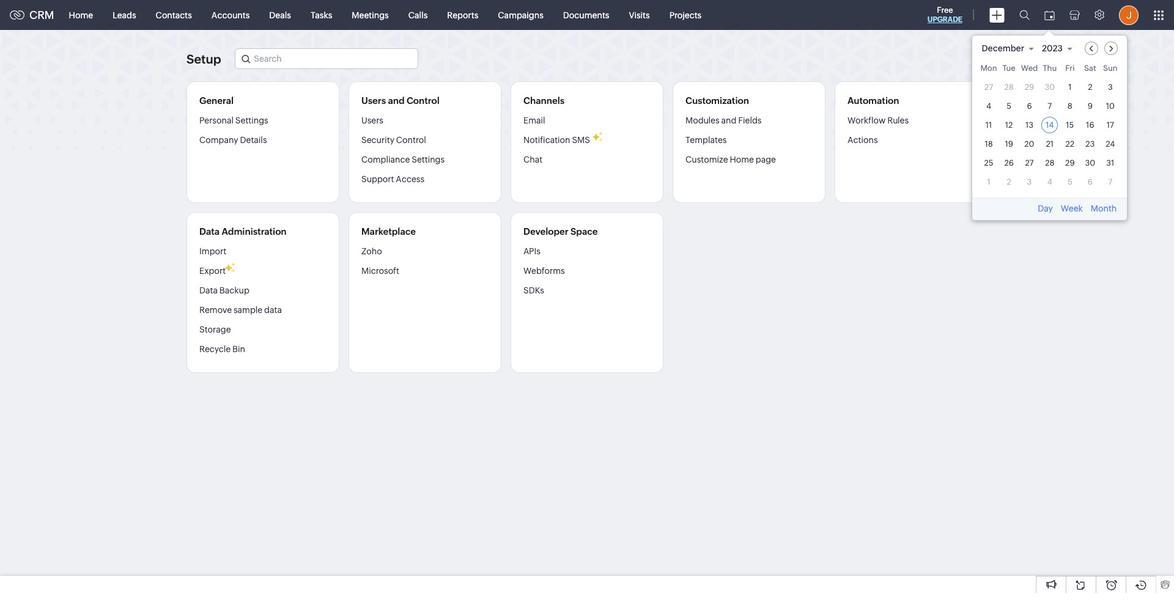 Task type: locate. For each thing, give the bounding box(es) containing it.
grid
[[972, 61, 1128, 197]]

monday column header
[[981, 63, 998, 76]]

compliance settings link
[[362, 150, 445, 169]]

1 vertical spatial 28
[[1046, 158, 1055, 167]]

day link
[[1037, 203, 1055, 213]]

28 down 21
[[1046, 158, 1055, 167]]

5 up week link
[[1068, 177, 1073, 186]]

27 down monday "column header"
[[985, 82, 994, 91]]

documents
[[563, 10, 610, 20]]

control up security control
[[407, 95, 440, 106]]

data administration
[[199, 226, 287, 237]]

security control link
[[362, 130, 426, 150]]

None field
[[235, 48, 419, 69]]

0 horizontal spatial 29
[[1025, 82, 1035, 91]]

0 vertical spatial 2
[[1088, 82, 1093, 91]]

0 horizontal spatial 30
[[1045, 82, 1055, 91]]

users for users and control
[[362, 95, 386, 106]]

0 vertical spatial 29
[[1025, 82, 1035, 91]]

15
[[1066, 120, 1074, 129]]

1 vertical spatial 1
[[988, 177, 991, 186]]

0 horizontal spatial 5
[[1007, 101, 1012, 110]]

profile element
[[1112, 0, 1146, 30]]

7 row from the top
[[981, 173, 1119, 190]]

control up the compliance settings link
[[396, 135, 426, 145]]

0 vertical spatial and
[[388, 95, 405, 106]]

Search text field
[[236, 49, 418, 69]]

0 horizontal spatial settings
[[235, 116, 268, 125]]

day
[[1038, 203, 1053, 213]]

0 horizontal spatial 28
[[1005, 82, 1014, 91]]

settings up the access
[[412, 155, 445, 165]]

6 up month
[[1088, 177, 1093, 186]]

2 data from the top
[[199, 286, 218, 295]]

chat
[[524, 155, 543, 165]]

4 up 11
[[987, 101, 992, 110]]

0 vertical spatial home
[[69, 10, 93, 20]]

profile image
[[1120, 5, 1139, 25]]

modules and fields
[[686, 116, 762, 125]]

December field
[[982, 41, 1040, 55]]

fields
[[738, 116, 762, 125]]

1 horizontal spatial 27
[[1026, 158, 1034, 167]]

26
[[1005, 158, 1014, 167]]

0 vertical spatial 7
[[1048, 101, 1052, 110]]

0 horizontal spatial and
[[388, 95, 405, 106]]

wed
[[1021, 63, 1038, 72]]

workflow
[[848, 116, 886, 125]]

create menu image
[[990, 8, 1005, 22]]

microsoft link
[[362, 261, 399, 281]]

remove sample data link
[[199, 300, 282, 320]]

2
[[1088, 82, 1093, 91], [1007, 177, 1012, 186]]

3 down sunday column header
[[1108, 82, 1113, 91]]

0 horizontal spatial 1
[[988, 177, 991, 186]]

0 vertical spatial 6
[[1027, 101, 1032, 110]]

company details
[[199, 135, 267, 145]]

campaigns
[[498, 10, 544, 20]]

support access link
[[362, 169, 425, 189]]

7
[[1048, 101, 1052, 110], [1109, 177, 1113, 186]]

data inside data backup link
[[199, 286, 218, 295]]

space
[[571, 226, 598, 237]]

2 row from the top
[[981, 79, 1119, 95]]

crm link
[[10, 9, 54, 21]]

5 up 12
[[1007, 101, 1012, 110]]

users up the security
[[362, 116, 384, 125]]

upgrade
[[928, 15, 963, 24]]

3
[[1108, 82, 1113, 91], [1027, 177, 1032, 186]]

1 row from the top
[[981, 63, 1119, 76]]

compliance
[[362, 155, 410, 165]]

leads
[[113, 10, 136, 20]]

1 vertical spatial 7
[[1109, 177, 1113, 186]]

1 vertical spatial 4
[[1048, 177, 1053, 186]]

1 data from the top
[[199, 226, 220, 237]]

1 vertical spatial 6
[[1088, 177, 1093, 186]]

workflow rules link
[[848, 115, 909, 130]]

1 horizontal spatial settings
[[412, 155, 445, 165]]

22
[[1066, 139, 1075, 148]]

1 horizontal spatial and
[[722, 116, 737, 125]]

1 horizontal spatial 29
[[1066, 158, 1075, 167]]

0 horizontal spatial 27
[[985, 82, 994, 91]]

thursday column header
[[1042, 63, 1059, 76]]

sat
[[1085, 63, 1097, 72]]

customize
[[686, 155, 728, 165]]

storage link
[[199, 320, 231, 340]]

0 horizontal spatial home
[[69, 10, 93, 20]]

calls link
[[399, 0, 438, 30]]

calendar image
[[1045, 10, 1055, 20]]

customize home page link
[[686, 150, 776, 169]]

1 horizontal spatial 1
[[1069, 82, 1072, 91]]

18
[[985, 139, 993, 148]]

7 up 14
[[1048, 101, 1052, 110]]

page
[[756, 155, 776, 165]]

2 down "26"
[[1007, 177, 1012, 186]]

data backup
[[199, 286, 249, 295]]

users link
[[362, 115, 384, 130]]

4 row from the top
[[981, 117, 1119, 133]]

3 down 20
[[1027, 177, 1032, 186]]

1
[[1069, 82, 1072, 91], [988, 177, 991, 186]]

templates link
[[686, 130, 727, 150]]

and up security control
[[388, 95, 405, 106]]

0 horizontal spatial 6
[[1027, 101, 1032, 110]]

accounts link
[[202, 0, 260, 30]]

security
[[362, 135, 395, 145]]

6 up "13"
[[1027, 101, 1032, 110]]

1 vertical spatial control
[[396, 135, 426, 145]]

1 horizontal spatial 6
[[1088, 177, 1093, 186]]

customize home page
[[686, 155, 776, 165]]

30 down 23
[[1086, 158, 1096, 167]]

security control
[[362, 135, 426, 145]]

grid containing mon
[[972, 61, 1128, 197]]

compliance settings
[[362, 155, 445, 165]]

row containing 11
[[981, 117, 1119, 133]]

1 users from the top
[[362, 95, 386, 106]]

5 row from the top
[[981, 136, 1119, 152]]

0 horizontal spatial 2
[[1007, 177, 1012, 186]]

1 down the friday column header
[[1069, 82, 1072, 91]]

week
[[1061, 203, 1083, 213]]

2023 field
[[1042, 41, 1079, 55]]

microsoft
[[362, 266, 399, 276]]

1 vertical spatial 2
[[1007, 177, 1012, 186]]

mon tue wed thu
[[981, 63, 1057, 72]]

3 row from the top
[[981, 98, 1119, 114]]

28 down tuesday column header
[[1005, 82, 1014, 91]]

10
[[1106, 101, 1115, 110]]

0 vertical spatial data
[[199, 226, 220, 237]]

row containing 27
[[981, 79, 1119, 95]]

data down export link
[[199, 286, 218, 295]]

2 down saturday column header
[[1088, 82, 1093, 91]]

2 users from the top
[[362, 116, 384, 125]]

settings up details
[[235, 116, 268, 125]]

1 vertical spatial users
[[362, 116, 384, 125]]

home link
[[59, 0, 103, 30]]

users up users link
[[362, 95, 386, 106]]

0 vertical spatial 3
[[1108, 82, 1113, 91]]

and for users
[[388, 95, 405, 106]]

0 vertical spatial settings
[[235, 116, 268, 125]]

and left fields
[[722, 116, 737, 125]]

contacts link
[[146, 0, 202, 30]]

27 down 20
[[1026, 158, 1034, 167]]

and
[[388, 95, 405, 106], [722, 116, 737, 125]]

1 vertical spatial settings
[[412, 155, 445, 165]]

30 down thursday column header
[[1045, 82, 1055, 91]]

support
[[362, 174, 394, 184]]

1 horizontal spatial 4
[[1048, 177, 1053, 186]]

0 vertical spatial users
[[362, 95, 386, 106]]

row containing mon
[[981, 63, 1119, 76]]

14
[[1046, 120, 1054, 129]]

data up import
[[199, 226, 220, 237]]

settings for personal settings
[[235, 116, 268, 125]]

channels
[[524, 95, 565, 106]]

apis
[[524, 247, 541, 256]]

1 vertical spatial data
[[199, 286, 218, 295]]

7 down 31
[[1109, 177, 1113, 186]]

actions
[[848, 135, 878, 145]]

1 horizontal spatial home
[[730, 155, 754, 165]]

settings
[[235, 116, 268, 125], [412, 155, 445, 165]]

1 vertical spatial 3
[[1027, 177, 1032, 186]]

1 down 25
[[988, 177, 991, 186]]

access
[[396, 174, 425, 184]]

deals link
[[260, 0, 301, 30]]

6 row from the top
[[981, 154, 1119, 171]]

data
[[199, 226, 220, 237], [199, 286, 218, 295]]

tue
[[1003, 63, 1016, 72]]

company
[[199, 135, 238, 145]]

1 horizontal spatial 30
[[1086, 158, 1096, 167]]

meetings link
[[342, 0, 399, 30]]

1 vertical spatial and
[[722, 116, 737, 125]]

0 horizontal spatial 4
[[987, 101, 992, 110]]

sdks
[[524, 286, 544, 295]]

saturday column header
[[1082, 63, 1099, 76]]

0 vertical spatial 30
[[1045, 82, 1055, 91]]

0 vertical spatial 27
[[985, 82, 994, 91]]

modules
[[686, 116, 720, 125]]

31
[[1107, 158, 1115, 167]]

company details link
[[199, 130, 267, 150]]

1 vertical spatial 5
[[1068, 177, 1073, 186]]

personal
[[199, 116, 234, 125]]

1 vertical spatial home
[[730, 155, 754, 165]]

0 vertical spatial 1
[[1069, 82, 1072, 91]]

home left page
[[730, 155, 754, 165]]

0 vertical spatial 4
[[987, 101, 992, 110]]

27
[[985, 82, 994, 91], [1026, 158, 1034, 167]]

visits link
[[619, 0, 660, 30]]

row
[[981, 63, 1119, 76], [981, 79, 1119, 95], [981, 98, 1119, 114], [981, 117, 1119, 133], [981, 136, 1119, 152], [981, 154, 1119, 171], [981, 173, 1119, 190]]

29 down "wednesday" column header
[[1025, 82, 1035, 91]]

29 down 22 on the right top of page
[[1066, 158, 1075, 167]]

25
[[985, 158, 994, 167]]

4 up day
[[1048, 177, 1053, 186]]

0 horizontal spatial 3
[[1027, 177, 1032, 186]]

notification sms link
[[524, 130, 590, 150]]

home right crm
[[69, 10, 93, 20]]



Task type: describe. For each thing, give the bounding box(es) containing it.
sun
[[1104, 63, 1118, 72]]

templates
[[686, 135, 727, 145]]

thu
[[1043, 63, 1057, 72]]

backup
[[220, 286, 249, 295]]

users and control
[[362, 95, 440, 106]]

free upgrade
[[928, 6, 963, 24]]

0 vertical spatial 28
[[1005, 82, 1014, 91]]

modules and fields link
[[686, 115, 762, 130]]

reports link
[[438, 0, 488, 30]]

users for users
[[362, 116, 384, 125]]

1 vertical spatial 30
[[1086, 158, 1096, 167]]

sample
[[234, 305, 263, 315]]

search image
[[1020, 10, 1030, 20]]

wednesday column header
[[1021, 63, 1038, 76]]

december
[[982, 43, 1025, 53]]

general
[[199, 95, 234, 106]]

1 horizontal spatial 3
[[1108, 82, 1113, 91]]

workflow rules
[[848, 116, 909, 125]]

1 vertical spatial 27
[[1026, 158, 1034, 167]]

row containing 1
[[981, 173, 1119, 190]]

sunday column header
[[1103, 63, 1119, 76]]

home inside customize home page link
[[730, 155, 754, 165]]

administration
[[222, 226, 287, 237]]

apis link
[[524, 246, 541, 261]]

month
[[1091, 203, 1117, 213]]

11
[[986, 120, 992, 129]]

1 horizontal spatial 7
[[1109, 177, 1113, 186]]

and for modules
[[722, 116, 737, 125]]

marketplace
[[362, 226, 416, 237]]

row containing 18
[[981, 136, 1119, 152]]

rules
[[888, 116, 909, 125]]

email link
[[524, 115, 545, 130]]

accounts
[[212, 10, 250, 20]]

documents link
[[554, 0, 619, 30]]

data backup link
[[199, 281, 249, 300]]

chat link
[[524, 150, 543, 169]]

leads link
[[103, 0, 146, 30]]

calls
[[408, 10, 428, 20]]

export
[[199, 266, 226, 276]]

19
[[1005, 139, 1014, 148]]

sms
[[572, 135, 590, 145]]

13
[[1026, 120, 1034, 129]]

setup
[[187, 52, 221, 66]]

projects link
[[660, 0, 712, 30]]

row containing 4
[[981, 98, 1119, 114]]

actions link
[[848, 130, 878, 150]]

contacts
[[156, 10, 192, 20]]

row containing 25
[[981, 154, 1119, 171]]

zoho
[[362, 247, 382, 256]]

notification
[[524, 135, 570, 145]]

zoho link
[[362, 246, 382, 261]]

control inside security control link
[[396, 135, 426, 145]]

projects
[[670, 10, 702, 20]]

tuesday column header
[[1001, 63, 1018, 76]]

recycle
[[199, 344, 231, 354]]

tasks
[[311, 10, 332, 20]]

data for data backup
[[199, 286, 218, 295]]

visits
[[629, 10, 650, 20]]

reports
[[447, 10, 479, 20]]

webforms
[[524, 266, 565, 276]]

import
[[199, 247, 226, 256]]

deals
[[269, 10, 291, 20]]

remove
[[199, 305, 232, 315]]

import link
[[199, 246, 226, 261]]

0 vertical spatial 5
[[1007, 101, 1012, 110]]

support access
[[362, 174, 425, 184]]

email
[[524, 116, 545, 125]]

2023
[[1042, 43, 1063, 53]]

home inside home link
[[69, 10, 93, 20]]

notification sms
[[524, 135, 590, 145]]

1 horizontal spatial 2
[[1088, 82, 1093, 91]]

month link
[[1090, 203, 1118, 213]]

free
[[937, 6, 953, 15]]

1 horizontal spatial 5
[[1068, 177, 1073, 186]]

meetings
[[352, 10, 389, 20]]

tasks link
[[301, 0, 342, 30]]

0 vertical spatial control
[[407, 95, 440, 106]]

16
[[1087, 120, 1095, 129]]

recycle bin
[[199, 344, 245, 354]]

1 horizontal spatial 28
[[1046, 158, 1055, 167]]

data for data administration
[[199, 226, 220, 237]]

1 vertical spatial 29
[[1066, 158, 1075, 167]]

0 horizontal spatial 7
[[1048, 101, 1052, 110]]

developer space
[[524, 226, 598, 237]]

recycle bin link
[[199, 340, 245, 359]]

storage
[[199, 325, 231, 335]]

search element
[[1012, 0, 1038, 30]]

20
[[1025, 139, 1035, 148]]

12
[[1006, 120, 1013, 129]]

personal settings
[[199, 116, 268, 125]]

9
[[1088, 101, 1093, 110]]

create menu element
[[982, 0, 1012, 30]]

mon
[[981, 63, 998, 72]]

developer
[[524, 226, 569, 237]]

23
[[1086, 139, 1095, 148]]

friday column header
[[1062, 63, 1079, 76]]

settings for compliance settings
[[412, 155, 445, 165]]

export link
[[199, 261, 226, 281]]



Task type: vqa. For each thing, say whether or not it's contained in the screenshot.


